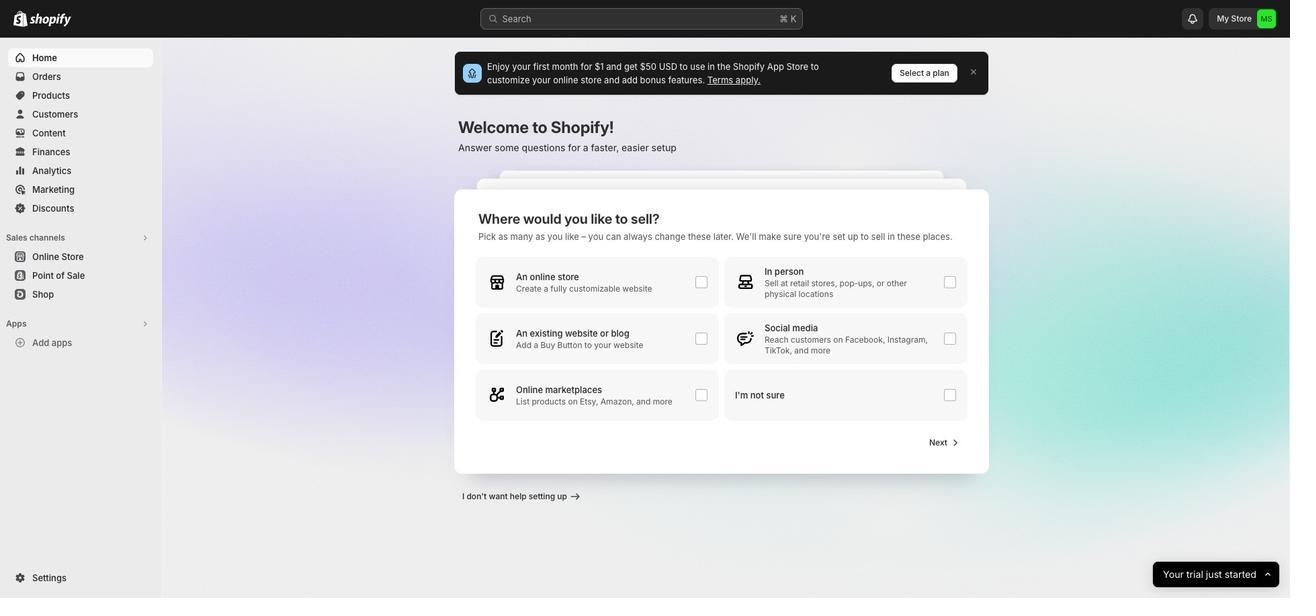 Task type: vqa. For each thing, say whether or not it's contained in the screenshot.
My Store Image
yes



Task type: describe. For each thing, give the bounding box(es) containing it.
shopify image
[[30, 13, 71, 27]]



Task type: locate. For each thing, give the bounding box(es) containing it.
my store image
[[1258, 9, 1277, 28]]

shopify image
[[13, 11, 28, 27]]



